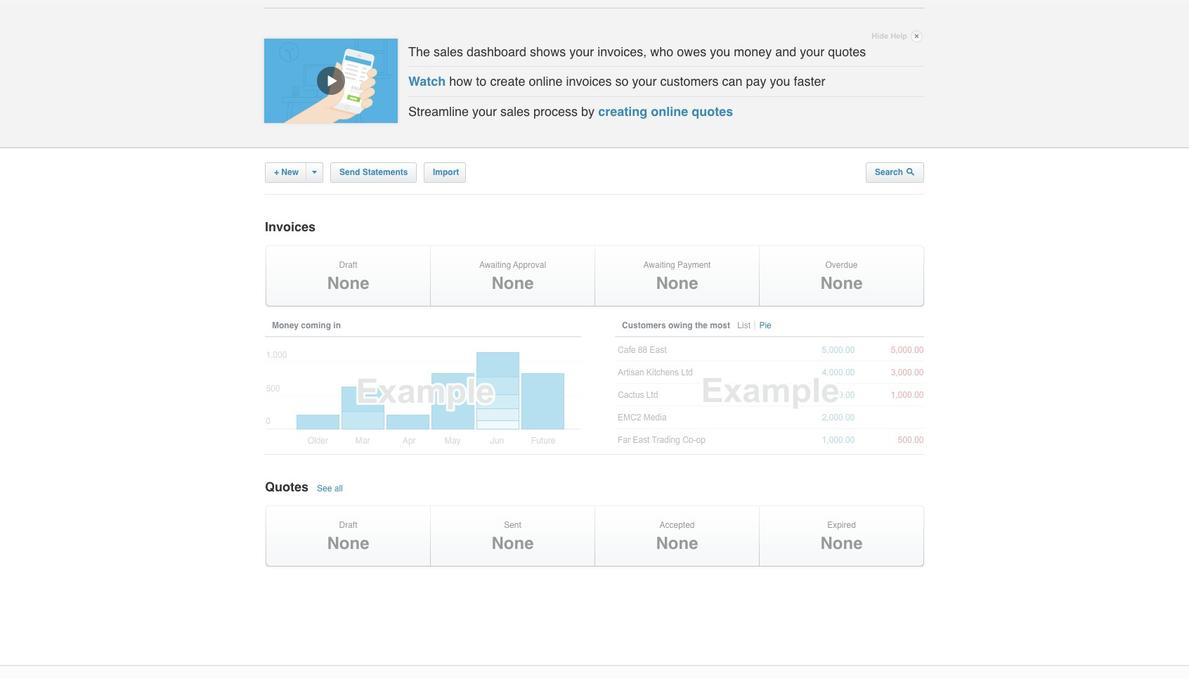 Task type: locate. For each thing, give the bounding box(es) containing it.
2 awaiting from the left
[[644, 260, 676, 270]]

0 horizontal spatial awaiting
[[480, 260, 511, 270]]

sent
[[504, 520, 522, 530]]

1 vertical spatial draft none
[[327, 520, 370, 553]]

list link
[[737, 321, 756, 331]]

pie
[[760, 321, 772, 331]]

the
[[409, 44, 430, 59]]

dashboard
[[467, 44, 527, 59]]

help
[[891, 32, 908, 41]]

your right so
[[633, 74, 657, 89]]

online down shows
[[529, 74, 563, 89]]

0 horizontal spatial sales
[[434, 44, 463, 59]]

awaiting left approval
[[480, 260, 511, 270]]

none inside awaiting payment none
[[657, 274, 699, 294]]

awaiting for awaiting payment none
[[644, 260, 676, 270]]

quotes see all
[[265, 480, 343, 494]]

quotes left hide help link
[[829, 44, 867, 59]]

none down payment
[[657, 274, 699, 294]]

pay
[[747, 74, 767, 89]]

1 vertical spatial quotes
[[692, 104, 734, 119]]

online down customers
[[651, 104, 689, 119]]

0 vertical spatial draft none
[[327, 260, 370, 294]]

in
[[334, 321, 341, 331]]

pie link
[[758, 321, 776, 331]]

online
[[529, 74, 563, 89], [651, 104, 689, 119]]

awaiting approval none
[[480, 260, 547, 294]]

you
[[710, 44, 731, 59], [770, 74, 791, 89]]

1 vertical spatial sales
[[501, 104, 530, 119]]

draft down all
[[339, 520, 358, 530]]

your right and
[[801, 44, 825, 59]]

quotes down can
[[692, 104, 734, 119]]

to
[[476, 74, 487, 89]]

list
[[738, 321, 751, 331]]

search image
[[907, 168, 916, 176]]

1 horizontal spatial awaiting
[[644, 260, 676, 270]]

awaiting
[[480, 260, 511, 270], [644, 260, 676, 270]]

draft none down all
[[327, 520, 370, 553]]

coming
[[301, 321, 331, 331]]

1 horizontal spatial you
[[770, 74, 791, 89]]

0 vertical spatial draft
[[339, 260, 358, 270]]

0 horizontal spatial you
[[710, 44, 731, 59]]

who
[[651, 44, 674, 59]]

invoices
[[566, 74, 612, 89]]

streamline
[[409, 104, 469, 119]]

0 horizontal spatial quotes
[[692, 104, 734, 119]]

awaiting left payment
[[644, 260, 676, 270]]

1 horizontal spatial sales
[[501, 104, 530, 119]]

hide
[[872, 32, 889, 41]]

and
[[776, 44, 797, 59]]

draft none
[[327, 260, 370, 294], [327, 520, 370, 553]]

search
[[876, 168, 906, 177]]

draft for none
[[339, 520, 358, 530]]

you right owes
[[710, 44, 731, 59]]

draft
[[339, 260, 358, 270], [339, 520, 358, 530]]

0 horizontal spatial online
[[529, 74, 563, 89]]

1 awaiting from the left
[[480, 260, 511, 270]]

new
[[282, 168, 299, 177]]

the
[[696, 321, 708, 331]]

none down approval
[[492, 274, 534, 294]]

accepted
[[660, 520, 695, 530]]

draft none up in
[[327, 260, 370, 294]]

none down overdue
[[821, 274, 863, 294]]

search link
[[866, 163, 925, 183]]

the sales dashboard shows your invoices, who owes you money and your quotes
[[409, 44, 867, 59]]

sales down create
[[501, 104, 530, 119]]

awaiting inside awaiting approval none
[[480, 260, 511, 270]]

send
[[340, 168, 360, 177]]

money
[[272, 321, 299, 331]]

2 draft from the top
[[339, 520, 358, 530]]

none
[[327, 274, 370, 294], [492, 274, 534, 294], [657, 274, 699, 294], [821, 274, 863, 294], [327, 534, 370, 553], [492, 534, 534, 553], [657, 534, 699, 553], [821, 534, 863, 553]]

process
[[534, 104, 578, 119]]

your
[[570, 44, 594, 59], [801, 44, 825, 59], [633, 74, 657, 89], [473, 104, 497, 119]]

draft up in
[[339, 260, 358, 270]]

awaiting inside awaiting payment none
[[644, 260, 676, 270]]

1 vertical spatial draft
[[339, 520, 358, 530]]

you right the pay on the right top of the page
[[770, 74, 791, 89]]

none down the sent
[[492, 534, 534, 553]]

1 horizontal spatial quotes
[[829, 44, 867, 59]]

how
[[450, 74, 473, 89]]

sales right the
[[434, 44, 463, 59]]

import
[[433, 168, 459, 177]]

1 horizontal spatial online
[[651, 104, 689, 119]]

1 draft from the top
[[339, 260, 358, 270]]

2 draft none from the top
[[327, 520, 370, 553]]

1 draft none from the top
[[327, 260, 370, 294]]

sales
[[434, 44, 463, 59], [501, 104, 530, 119]]

quotes
[[829, 44, 867, 59], [692, 104, 734, 119]]



Task type: vqa. For each thing, say whether or not it's contained in the screenshot.
the to
yes



Task type: describe. For each thing, give the bounding box(es) containing it.
1 vertical spatial you
[[770, 74, 791, 89]]

+ new
[[274, 168, 299, 177]]

none down all
[[327, 534, 370, 553]]

customers
[[661, 74, 719, 89]]

overdue none
[[821, 260, 863, 294]]

watch
[[409, 74, 446, 89]]

watch how to create online invoices so your customers can pay you faster
[[409, 74, 826, 89]]

customers owing the most
[[622, 321, 733, 331]]

0 vertical spatial quotes
[[829, 44, 867, 59]]

none down 'expired'
[[821, 534, 863, 553]]

quotes
[[265, 480, 309, 494]]

none down accepted
[[657, 534, 699, 553]]

awaiting for awaiting approval none
[[480, 260, 511, 270]]

accepted none
[[657, 520, 699, 553]]

import link
[[424, 163, 466, 183]]

watch link
[[409, 74, 446, 89]]

see all link
[[316, 484, 347, 494]]

see
[[317, 484, 332, 494]]

0 vertical spatial sales
[[434, 44, 463, 59]]

money
[[734, 44, 772, 59]]

streamline your sales process by creating online quotes
[[409, 104, 734, 119]]

hide help
[[872, 32, 908, 41]]

payment
[[678, 260, 711, 270]]

approval
[[513, 260, 547, 270]]

so
[[616, 74, 629, 89]]

your up invoices
[[570, 44, 594, 59]]

draft for approval
[[339, 260, 358, 270]]

faster
[[794, 74, 826, 89]]

send statements
[[340, 168, 408, 177]]

hide help link
[[872, 28, 923, 44]]

owing
[[669, 321, 693, 331]]

your down to
[[473, 104, 497, 119]]

all
[[335, 484, 343, 494]]

0 vertical spatial online
[[529, 74, 563, 89]]

awaiting payment none
[[644, 260, 711, 294]]

draft none for approval
[[327, 260, 370, 294]]

expired
[[828, 520, 856, 530]]

statements
[[363, 168, 408, 177]]

by
[[582, 104, 595, 119]]

customers
[[622, 321, 666, 331]]

creating
[[599, 104, 648, 119]]

draft none for none
[[327, 520, 370, 553]]

most
[[711, 321, 731, 331]]

+ new link
[[265, 163, 324, 183]]

overdue
[[826, 260, 858, 270]]

none inside awaiting approval none
[[492, 274, 534, 294]]

can
[[723, 74, 743, 89]]

none up in
[[327, 274, 370, 294]]

expired none
[[821, 520, 863, 553]]

send statements link
[[331, 163, 417, 183]]

invoices
[[265, 220, 316, 234]]

money coming in
[[272, 321, 341, 331]]

+
[[274, 168, 279, 177]]

creating online quotes link
[[599, 104, 734, 119]]

shows
[[530, 44, 566, 59]]

create
[[490, 74, 526, 89]]

0 vertical spatial you
[[710, 44, 731, 59]]

invoices,
[[598, 44, 647, 59]]

owes
[[677, 44, 707, 59]]

sent none
[[492, 520, 534, 553]]

1 vertical spatial online
[[651, 104, 689, 119]]



